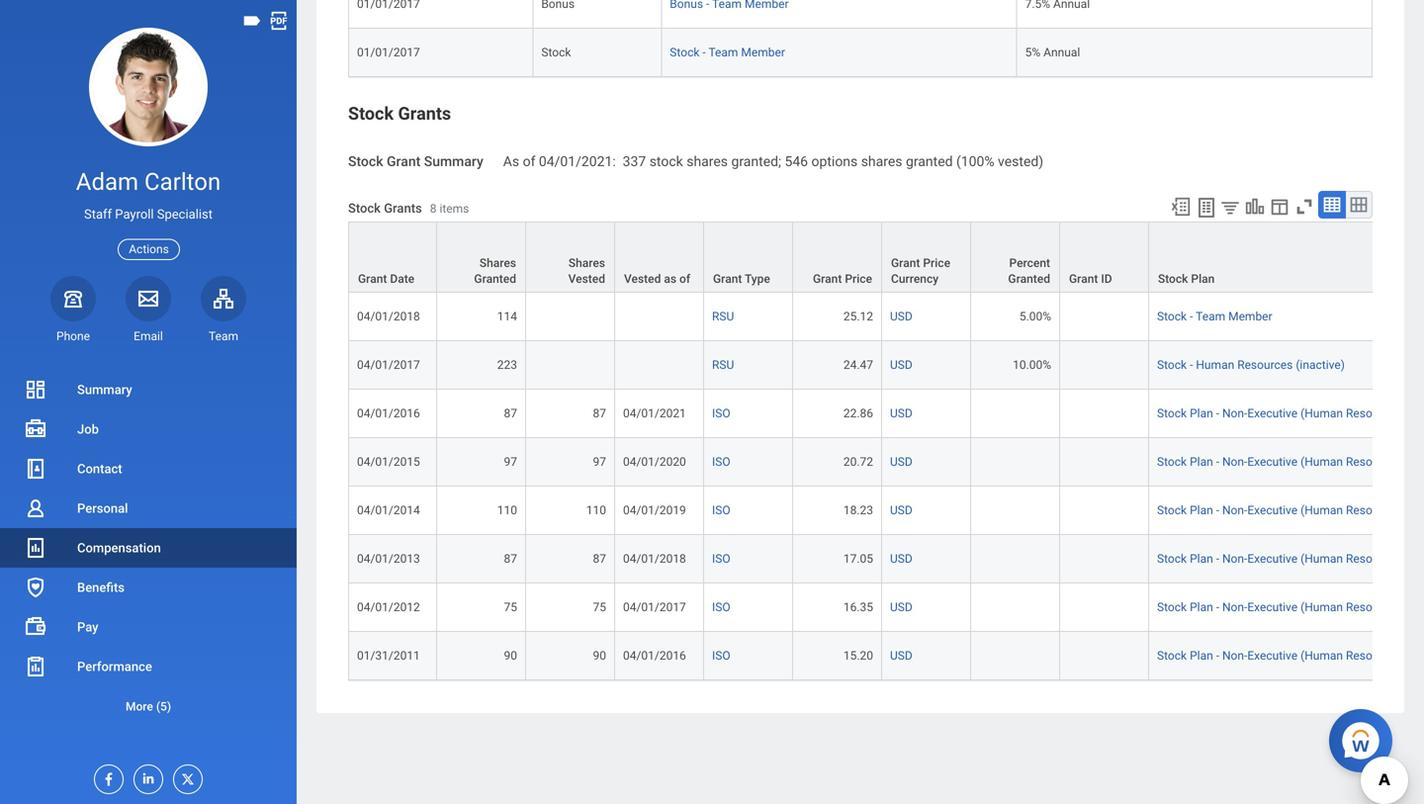 Task type: describe. For each thing, give the bounding box(es) containing it.
iso link for 04/01/2020
[[712, 455, 731, 469]]

8
[[430, 202, 437, 216]]

contact link
[[0, 449, 297, 489]]

grant price currency column header
[[883, 221, 972, 294]]

usd for 24.47
[[891, 358, 913, 372]]

personal image
[[24, 497, 47, 520]]

grant type button
[[704, 222, 793, 292]]

personal
[[77, 501, 128, 516]]

contact
[[77, 462, 122, 476]]

view worker - expand/collapse chart image
[[1245, 196, 1266, 217]]

usd link for 24.47
[[891, 354, 913, 372]]

plan for 15.20
[[1190, 649, 1214, 663]]

pa for 20.72
[[1411, 455, 1425, 469]]

grant price currency button
[[883, 222, 971, 292]]

summary link
[[0, 370, 297, 410]]

grant price button
[[794, 222, 882, 292]]

resources for 20.72
[[1347, 455, 1402, 469]]

row containing 01/01/2017
[[348, 29, 1373, 77]]

stock - human resources (inactive)
[[1158, 358, 1346, 372]]

stock grant summary element
[[503, 142, 1044, 171]]

executive for 18.23
[[1248, 503, 1298, 517]]

(5)
[[156, 700, 171, 714]]

pay
[[77, 620, 98, 635]]

adam
[[76, 168, 139, 196]]

vested inside shares vested popup button
[[569, 272, 606, 286]]

24.47
[[844, 358, 874, 372]]

04/01/2021
[[623, 407, 686, 420]]

5% annual
[[1026, 46, 1081, 59]]

(human for 16.35
[[1301, 600, 1344, 614]]

export to excel image
[[1171, 196, 1192, 217]]

iso link for 04/01/2018
[[712, 552, 731, 566]]

usd link for 17.05
[[891, 548, 913, 566]]

select to filter grid data image
[[1220, 197, 1242, 217]]

(human for 17.05
[[1301, 552, 1344, 566]]

04/01/2021:
[[539, 153, 616, 170]]

member inside the stock grants group
[[1229, 310, 1273, 323]]

stock plan
[[1159, 272, 1215, 286]]

(human for 18.23
[[1301, 503, 1344, 517]]

resources for 16.35
[[1347, 600, 1402, 614]]

stock plan - non-executive (human resources - pa for 16.35
[[1158, 600, 1425, 614]]

grant up stock grants 8 items
[[387, 153, 421, 170]]

toolbar inside the stock grants group
[[1162, 191, 1373, 221]]

more (5) button
[[0, 687, 297, 726]]

email adam carlton element
[[126, 328, 171, 344]]

usd link for 22.86
[[891, 403, 913, 420]]

currency
[[891, 272, 939, 286]]

plan for 18.23
[[1190, 503, 1214, 517]]

grant price currency
[[891, 256, 951, 286]]

mail image
[[137, 287, 160, 310]]

shares granted
[[474, 256, 516, 286]]

0 horizontal spatial 04/01/2017
[[357, 358, 420, 372]]

price for grant price currency
[[923, 256, 951, 270]]

team for top stock - team member link
[[709, 46, 739, 59]]

email
[[134, 329, 163, 343]]

of inside popup button
[[680, 272, 691, 286]]

type
[[745, 272, 771, 286]]

export to worksheets image
[[1195, 196, 1219, 219]]

stock plan - non-executive (human resources - pa link for 20.72
[[1158, 455, 1425, 469]]

compensation
[[77, 541, 161, 556]]

summary image
[[24, 378, 47, 402]]

job
[[77, 422, 99, 437]]

benefits
[[77, 580, 125, 595]]

usd for 22.86
[[891, 407, 913, 420]]

grant for grant price
[[813, 272, 842, 286]]

personal link
[[0, 489, 297, 528]]

vested inside the vested as of popup button
[[624, 272, 661, 286]]

stock plan - non-executive (human resources - pa link for 16.35
[[1158, 600, 1425, 614]]

team link
[[201, 276, 246, 344]]

223
[[497, 358, 517, 372]]

performance image
[[24, 655, 47, 679]]

stock plan - non-executive (human resources - pa link for 18.23
[[1158, 503, 1425, 517]]

plan for 17.05
[[1190, 552, 1214, 566]]

as of 04/01/2021:  337 stock shares granted; 546 options shares granted (100% vested)
[[503, 153, 1044, 170]]

fullscreen image
[[1294, 196, 1316, 217]]

(human for 20.72
[[1301, 455, 1344, 469]]

executive for 17.05
[[1248, 552, 1298, 566]]

usd link for 16.35
[[891, 596, 913, 614]]

10.00%
[[1013, 358, 1052, 372]]

carlton
[[144, 168, 221, 196]]

iso link for 04/01/2016
[[712, 649, 731, 663]]

rsu link for 25.12
[[712, 310, 734, 323]]

grant for grant id
[[1070, 272, 1099, 286]]

1 row from the top
[[348, 0, 1373, 29]]

2 110 from the left
[[587, 503, 607, 517]]

usd link for 15.20
[[891, 645, 913, 663]]

id
[[1102, 272, 1113, 286]]

stock grants
[[348, 103, 451, 124]]

stock plan - non-executive (human resources - pa for 18.23
[[1158, 503, 1425, 517]]

stock - human resources (inactive) link
[[1158, 358, 1346, 372]]

plan for 16.35
[[1190, 600, 1214, 614]]

linkedin image
[[135, 766, 156, 787]]

stock plan - non-executive (human resources - pa link for 15.20
[[1158, 649, 1425, 663]]

5.00%
[[1020, 310, 1052, 323]]

iso for 04/01/2017
[[712, 600, 731, 614]]

price for grant price
[[845, 272, 873, 286]]

compensation link
[[0, 528, 297, 568]]

usd for 20.72
[[891, 455, 913, 469]]

percent
[[1010, 256, 1051, 270]]

1 horizontal spatial 04/01/2018
[[623, 552, 686, 566]]

01/01/2017
[[357, 46, 420, 59]]

vested as of button
[[615, 222, 703, 292]]

granted for percent
[[1009, 272, 1051, 286]]

1 97 from the left
[[504, 455, 517, 469]]

executive for 15.20
[[1248, 649, 1298, 663]]

date
[[390, 272, 415, 286]]

stock grants 8 items
[[348, 201, 469, 216]]

phone image
[[59, 287, 87, 310]]

team inside navigation pane region
[[209, 329, 238, 343]]

stock grant summary
[[348, 153, 484, 170]]

iso for 04/01/2016
[[712, 649, 731, 663]]

non- for 22.86
[[1223, 407, 1248, 420]]

more (5) button
[[0, 695, 297, 719]]

usd for 17.05
[[891, 552, 913, 566]]

resources for 15.20
[[1347, 649, 1402, 663]]

email button
[[126, 276, 171, 344]]

executive for 20.72
[[1248, 455, 1298, 469]]

grants for stock grants
[[398, 103, 451, 124]]

grants for stock grants 8 items
[[384, 201, 422, 216]]

resources for 22.86
[[1347, 407, 1402, 420]]

546
[[785, 153, 808, 170]]

more (5)
[[126, 700, 171, 714]]

contact image
[[24, 457, 47, 481]]

01/31/2011
[[357, 649, 420, 663]]

stock plan button
[[1150, 222, 1425, 292]]

percent granted
[[1009, 256, 1051, 286]]

annual
[[1044, 46, 1081, 59]]

iso for 04/01/2020
[[712, 455, 731, 469]]

04/01/2019
[[623, 503, 686, 517]]

22.86
[[844, 407, 874, 420]]

5%
[[1026, 46, 1041, 59]]

(human for 15.20
[[1301, 649, 1344, 663]]

performance
[[77, 659, 152, 674]]

performance link
[[0, 647, 297, 687]]

(human for 22.86
[[1301, 407, 1344, 420]]

0 vertical spatial stock - team member link
[[670, 42, 786, 59]]

actions
[[129, 242, 169, 256]]

shares vested column header
[[526, 221, 615, 294]]

adam carlton
[[76, 168, 221, 196]]

row containing 04/01/2012
[[348, 584, 1425, 632]]

grant price
[[813, 272, 873, 286]]

usd link for 25.12
[[891, 306, 913, 323]]

team adam carlton element
[[201, 328, 246, 344]]

row containing 04/01/2013
[[348, 535, 1425, 584]]

04/01/2014
[[357, 503, 420, 517]]

granted
[[906, 153, 953, 170]]

shares for shares granted
[[480, 256, 516, 270]]

15.20
[[844, 649, 874, 663]]

18.23
[[844, 503, 874, 517]]

usd for 15.20
[[891, 649, 913, 663]]

grant id
[[1070, 272, 1113, 286]]

16.35
[[844, 600, 874, 614]]

summary inside the stock grants group
[[424, 153, 484, 170]]

granted;
[[732, 153, 782, 170]]

staff payroll specialist
[[84, 207, 213, 222]]

(100%
[[957, 153, 995, 170]]

iso for 04/01/2021
[[712, 407, 731, 420]]

non- for 17.05
[[1223, 552, 1248, 566]]

grant id button
[[1061, 222, 1149, 292]]

percent granted button
[[972, 222, 1060, 292]]

pay link
[[0, 608, 297, 647]]

iso for 04/01/2018
[[712, 552, 731, 566]]

shares granted button
[[437, 222, 525, 292]]



Task type: vqa. For each thing, say whether or not it's contained in the screenshot.
mail 'icon'
yes



Task type: locate. For each thing, give the bounding box(es) containing it.
vested left vested as of
[[569, 272, 606, 286]]

click to view/edit grid preferences image
[[1269, 196, 1291, 217]]

1 horizontal spatial granted
[[1009, 272, 1051, 286]]

stock plan - non-executive (human resources - pa link for 22.86
[[1158, 407, 1425, 420]]

price up 25.12
[[845, 272, 873, 286]]

20.72
[[844, 455, 874, 469]]

job image
[[24, 418, 47, 441]]

2 executive from the top
[[1248, 455, 1298, 469]]

usd for 18.23
[[891, 503, 913, 517]]

9 row from the top
[[348, 535, 1425, 584]]

0 horizontal spatial 90
[[504, 649, 517, 663]]

summary up job
[[77, 382, 132, 397]]

5 usd from the top
[[891, 503, 913, 517]]

1 horizontal spatial price
[[923, 256, 951, 270]]

stock grants button
[[348, 103, 451, 124]]

11 row from the top
[[348, 632, 1425, 681]]

stock - team member inside the stock grants group
[[1158, 310, 1273, 323]]

specialist
[[157, 207, 213, 222]]

payroll
[[115, 207, 154, 222]]

3 pa from the top
[[1411, 503, 1425, 517]]

grant date
[[358, 272, 415, 286]]

1 iso link from the top
[[712, 407, 731, 420]]

view team image
[[212, 287, 235, 310]]

phone button
[[50, 276, 96, 344]]

0 horizontal spatial summary
[[77, 382, 132, 397]]

usd right 20.72
[[891, 455, 913, 469]]

usd for 16.35
[[891, 600, 913, 614]]

17.05
[[844, 552, 874, 566]]

1 executive from the top
[[1248, 407, 1298, 420]]

1 horizontal spatial summary
[[424, 153, 484, 170]]

1 vertical spatial team
[[1196, 310, 1226, 323]]

7 row from the top
[[348, 438, 1425, 487]]

usd link right '18.23'
[[891, 500, 913, 517]]

row containing 04/01/2014
[[348, 487, 1425, 535]]

vested)
[[998, 153, 1044, 170]]

7 usd from the top
[[891, 600, 913, 614]]

3 usd from the top
[[891, 407, 913, 420]]

6 stock plan - non-executive (human resources - pa link from the top
[[1158, 649, 1425, 663]]

options
[[812, 153, 858, 170]]

5 stock plan - non-executive (human resources - pa from the top
[[1158, 600, 1425, 614]]

usd right 15.20
[[891, 649, 913, 663]]

10 row from the top
[[348, 584, 1425, 632]]

1 usd from the top
[[891, 310, 913, 323]]

cell
[[526, 293, 615, 341], [615, 293, 704, 341], [1061, 293, 1150, 341], [526, 341, 615, 390], [615, 341, 704, 390], [1061, 341, 1150, 390], [972, 390, 1061, 438], [1061, 390, 1150, 438], [972, 438, 1061, 487], [1061, 438, 1150, 487], [972, 487, 1061, 535], [1061, 487, 1150, 535], [972, 535, 1061, 584], [1061, 535, 1150, 584], [972, 584, 1061, 632], [1061, 584, 1150, 632], [972, 632, 1061, 681], [1061, 632, 1150, 681]]

1 horizontal spatial member
[[1229, 310, 1273, 323]]

1 horizontal spatial 110
[[587, 503, 607, 517]]

usd for 25.12
[[891, 310, 913, 323]]

iso link for 04/01/2021
[[712, 407, 731, 420]]

1 rsu from the top
[[712, 310, 734, 323]]

grant for grant date
[[358, 272, 387, 286]]

usd
[[891, 310, 913, 323], [891, 358, 913, 372], [891, 407, 913, 420], [891, 455, 913, 469], [891, 503, 913, 517], [891, 552, 913, 566], [891, 600, 913, 614], [891, 649, 913, 663]]

pa for 18.23
[[1411, 503, 1425, 517]]

benefits link
[[0, 568, 297, 608]]

price inside 'grant price currency'
[[923, 256, 951, 270]]

rsu link
[[712, 310, 734, 323], [712, 358, 734, 372]]

price up currency
[[923, 256, 951, 270]]

110
[[497, 503, 517, 517], [587, 503, 607, 517]]

6 row from the top
[[348, 390, 1425, 438]]

1 vertical spatial grants
[[384, 201, 422, 216]]

resources for 18.23
[[1347, 503, 1402, 517]]

1 stock plan - non-executive (human resources - pa from the top
[[1158, 407, 1425, 420]]

75
[[504, 600, 517, 614], [593, 600, 607, 614]]

shares vested button
[[526, 222, 614, 292]]

grant type
[[713, 272, 771, 286]]

grant
[[387, 153, 421, 170], [891, 256, 921, 270], [358, 272, 387, 286], [713, 272, 742, 286], [813, 272, 842, 286], [1070, 272, 1099, 286]]

iso
[[712, 407, 731, 420], [712, 455, 731, 469], [712, 503, 731, 517], [712, 552, 731, 566], [712, 600, 731, 614], [712, 649, 731, 663]]

04/01/2020
[[623, 455, 686, 469]]

1 horizontal spatial 97
[[593, 455, 607, 469]]

grant price column header
[[794, 221, 883, 294]]

04/01/2013
[[357, 552, 420, 566]]

2 iso from the top
[[712, 455, 731, 469]]

more
[[126, 700, 153, 714]]

(human
[[1301, 407, 1344, 420], [1301, 455, 1344, 469], [1301, 503, 1344, 517], [1301, 552, 1344, 566], [1301, 600, 1344, 614], [1301, 649, 1344, 663]]

2 (human from the top
[[1301, 455, 1344, 469]]

0 horizontal spatial 04/01/2016
[[357, 407, 420, 420]]

member
[[741, 46, 786, 59], [1229, 310, 1273, 323]]

6 iso link from the top
[[712, 649, 731, 663]]

04/01/2018 down the grant date
[[357, 310, 420, 323]]

team inside the stock grants group
[[1196, 310, 1226, 323]]

toolbar
[[1162, 191, 1373, 221]]

2 non- from the top
[[1223, 455, 1248, 469]]

vested as of column header
[[615, 221, 704, 294]]

usd link right 24.47
[[891, 354, 913, 372]]

granted
[[474, 272, 516, 286], [1009, 272, 1051, 286]]

6 usd link from the top
[[891, 548, 913, 566]]

4 usd link from the top
[[891, 451, 913, 469]]

list
[[0, 370, 297, 726]]

2 granted from the left
[[1009, 272, 1051, 286]]

row containing 04/01/2018
[[348, 293, 1425, 341]]

04/01/2015
[[357, 455, 420, 469]]

row containing 04/01/2015
[[348, 438, 1425, 487]]

executive for 16.35
[[1248, 600, 1298, 614]]

grants up the stock grant summary
[[398, 103, 451, 124]]

04/01/2018 down '04/01/2019'
[[623, 552, 686, 566]]

grant left type
[[713, 272, 742, 286]]

0 vertical spatial grants
[[398, 103, 451, 124]]

1 vertical spatial stock - team member link
[[1158, 310, 1273, 323]]

25.12
[[844, 310, 874, 323]]

1 horizontal spatial of
[[680, 272, 691, 286]]

plan for 22.86
[[1190, 407, 1214, 420]]

pa for 22.86
[[1411, 407, 1425, 420]]

pa for 16.35
[[1411, 600, 1425, 614]]

team for bottommost stock - team member link
[[1196, 310, 1226, 323]]

stock - team member for bottommost stock - team member link
[[1158, 310, 1273, 323]]

97
[[504, 455, 517, 469], [593, 455, 607, 469]]

337
[[623, 153, 646, 170]]

3 executive from the top
[[1248, 503, 1298, 517]]

5 iso link from the top
[[712, 600, 731, 614]]

1 vertical spatial 04/01/2017
[[623, 600, 686, 614]]

0 vertical spatial summary
[[424, 153, 484, 170]]

percent granted column header
[[972, 221, 1061, 294]]

tag image
[[241, 10, 263, 32]]

stock - team member link
[[670, 42, 786, 59], [1158, 310, 1273, 323]]

grant left "id" at the right top
[[1070, 272, 1099, 286]]

1 horizontal spatial 90
[[593, 649, 607, 663]]

2 row from the top
[[348, 29, 1373, 77]]

stock plan - non-executive (human resources - pa for 15.20
[[1158, 649, 1425, 663]]

non- for 15.20
[[1223, 649, 1248, 663]]

1 rsu link from the top
[[712, 310, 734, 323]]

2 rsu from the top
[[712, 358, 734, 372]]

plan for 20.72
[[1190, 455, 1214, 469]]

97 down 223
[[504, 455, 517, 469]]

4 row from the top
[[348, 293, 1425, 341]]

stock grants group
[[348, 102, 1425, 682]]

1 vertical spatial member
[[1229, 310, 1273, 323]]

grant right type
[[813, 272, 842, 286]]

3 (human from the top
[[1301, 503, 1344, 517]]

1 horizontal spatial 75
[[593, 600, 607, 614]]

2 pa from the top
[[1411, 455, 1425, 469]]

1 stock plan - non-executive (human resources - pa link from the top
[[1158, 407, 1425, 420]]

stock plan - non-executive (human resources - pa for 20.72
[[1158, 455, 1425, 469]]

1 shares from the left
[[687, 153, 728, 170]]

6 (human from the top
[[1301, 649, 1344, 663]]

row containing 04/01/2017
[[348, 341, 1425, 390]]

0 vertical spatial 04/01/2016
[[357, 407, 420, 420]]

5 iso from the top
[[712, 600, 731, 614]]

1 horizontal spatial team
[[709, 46, 739, 59]]

resources for 17.05
[[1347, 552, 1402, 566]]

grants left 8
[[384, 201, 422, 216]]

6 stock plan - non-executive (human resources - pa from the top
[[1158, 649, 1425, 663]]

as
[[664, 272, 677, 286]]

rsu for 24.47
[[712, 358, 734, 372]]

shares up '114'
[[480, 256, 516, 270]]

1 vertical spatial rsu
[[712, 358, 734, 372]]

0 vertical spatial of
[[523, 153, 536, 170]]

1 vertical spatial 04/01/2018
[[623, 552, 686, 566]]

2 rsu link from the top
[[712, 358, 734, 372]]

1 90 from the left
[[504, 649, 517, 663]]

resources
[[1238, 358, 1294, 372], [1347, 407, 1402, 420], [1347, 455, 1402, 469], [1347, 503, 1402, 517], [1347, 552, 1402, 566], [1347, 600, 1402, 614], [1347, 649, 1402, 663]]

granted up '114'
[[474, 272, 516, 286]]

row containing 01/31/2011
[[348, 632, 1425, 681]]

grant inside 'grant price currency'
[[891, 256, 921, 270]]

5 usd link from the top
[[891, 500, 913, 517]]

0 vertical spatial 04/01/2017
[[357, 358, 420, 372]]

4 iso from the top
[[712, 552, 731, 566]]

stock plan - non-executive (human resources - pa link for 17.05
[[1158, 552, 1425, 566]]

compensation image
[[24, 536, 47, 560]]

grant left date
[[358, 272, 387, 286]]

2 horizontal spatial team
[[1196, 310, 1226, 323]]

2 shares from the left
[[569, 256, 606, 270]]

usd link for 20.72
[[891, 451, 913, 469]]

usd link right 22.86
[[891, 403, 913, 420]]

5 stock plan - non-executive (human resources - pa link from the top
[[1158, 600, 1425, 614]]

human
[[1197, 358, 1235, 372]]

6 usd from the top
[[891, 552, 913, 566]]

4 (human from the top
[[1301, 552, 1344, 566]]

expand table image
[[1350, 195, 1369, 214]]

pa for 15.20
[[1411, 649, 1425, 663]]

grant date column header
[[348, 221, 437, 294]]

price inside popup button
[[845, 272, 873, 286]]

0 horizontal spatial member
[[741, 46, 786, 59]]

0 horizontal spatial shares
[[480, 256, 516, 270]]

of right as on the left top of page
[[680, 272, 691, 286]]

usd right 17.05 at the bottom of page
[[891, 552, 913, 566]]

3 non- from the top
[[1223, 503, 1248, 517]]

0 horizontal spatial granted
[[474, 272, 516, 286]]

1 non- from the top
[[1223, 407, 1248, 420]]

0 horizontal spatial 110
[[497, 503, 517, 517]]

non- for 18.23
[[1223, 503, 1248, 517]]

shares vested
[[569, 256, 606, 286]]

x image
[[174, 766, 196, 788]]

shares granted column header
[[437, 221, 526, 294]]

usd link right 20.72
[[891, 451, 913, 469]]

summary up items
[[424, 153, 484, 170]]

2 vertical spatial team
[[209, 329, 238, 343]]

benefits image
[[24, 576, 47, 600]]

usd link for 18.23
[[891, 500, 913, 517]]

2 75 from the left
[[593, 600, 607, 614]]

grant id column header
[[1061, 221, 1150, 294]]

iso for 04/01/2019
[[712, 503, 731, 517]]

04/01/2016
[[357, 407, 420, 420], [623, 649, 686, 663]]

0 vertical spatial 04/01/2018
[[357, 310, 420, 323]]

0 horizontal spatial vested
[[569, 272, 606, 286]]

vested left as on the left top of page
[[624, 272, 661, 286]]

grants
[[398, 103, 451, 124], [384, 201, 422, 216]]

0 vertical spatial stock - team member
[[670, 46, 786, 59]]

1 vested from the left
[[569, 272, 606, 286]]

1 horizontal spatial stock - team member
[[1158, 310, 1273, 323]]

row containing shares granted
[[348, 221, 1425, 294]]

grant inside "column header"
[[358, 272, 387, 286]]

1 horizontal spatial 04/01/2016
[[623, 649, 686, 663]]

4 non- from the top
[[1223, 552, 1248, 566]]

of right as
[[523, 153, 536, 170]]

1 horizontal spatial vested
[[624, 272, 661, 286]]

97 left 04/01/2020
[[593, 455, 607, 469]]

04/01/2017
[[357, 358, 420, 372], [623, 600, 686, 614]]

of inside stock grant summary element
[[523, 153, 536, 170]]

view printable version (pdf) image
[[268, 10, 290, 32]]

5 row from the top
[[348, 341, 1425, 390]]

0 vertical spatial rsu link
[[712, 310, 734, 323]]

list containing summary
[[0, 370, 297, 726]]

usd link down currency
[[891, 306, 913, 323]]

workday assistant region
[[1330, 702, 1401, 773]]

0 vertical spatial price
[[923, 256, 951, 270]]

8 usd from the top
[[891, 649, 913, 663]]

2 iso link from the top
[[712, 455, 731, 469]]

04/01/2017 down '04/01/2019'
[[623, 600, 686, 614]]

2 usd link from the top
[[891, 354, 913, 372]]

0 horizontal spatial 97
[[504, 455, 517, 469]]

iso link
[[712, 407, 731, 420], [712, 455, 731, 469], [712, 503, 731, 517], [712, 552, 731, 566], [712, 600, 731, 614], [712, 649, 731, 663]]

1 vertical spatial 04/01/2016
[[623, 649, 686, 663]]

1 horizontal spatial shares
[[569, 256, 606, 270]]

4 iso link from the top
[[712, 552, 731, 566]]

0 horizontal spatial price
[[845, 272, 873, 286]]

1 granted from the left
[[474, 272, 516, 286]]

actions button
[[118, 239, 180, 260]]

staff
[[84, 207, 112, 222]]

1 vertical spatial stock - team member
[[1158, 310, 1273, 323]]

5 executive from the top
[[1248, 600, 1298, 614]]

4 usd from the top
[[891, 455, 913, 469]]

7 usd link from the top
[[891, 596, 913, 614]]

phone adam carlton element
[[50, 328, 96, 344]]

1 vertical spatial of
[[680, 272, 691, 286]]

04/01/2012
[[357, 600, 420, 614]]

8 row from the top
[[348, 487, 1425, 535]]

price
[[923, 256, 951, 270], [845, 272, 873, 286]]

2 shares from the left
[[862, 153, 903, 170]]

stock plan - non-executive (human resources - pa for 22.86
[[1158, 407, 1425, 420]]

summary inside list
[[77, 382, 132, 397]]

1 vertical spatial summary
[[77, 382, 132, 397]]

1 pa from the top
[[1411, 407, 1425, 420]]

3 stock plan - non-executive (human resources - pa link from the top
[[1158, 503, 1425, 517]]

0 vertical spatial member
[[741, 46, 786, 59]]

iso link for 04/01/2019
[[712, 503, 731, 517]]

shares inside shares vested
[[569, 256, 606, 270]]

grant up currency
[[891, 256, 921, 270]]

shares right 'stock'
[[687, 153, 728, 170]]

0 horizontal spatial shares
[[687, 153, 728, 170]]

1 usd link from the top
[[891, 306, 913, 323]]

vested as of
[[624, 272, 691, 286]]

granted for shares
[[474, 272, 516, 286]]

1 vertical spatial rsu link
[[712, 358, 734, 372]]

4 pa from the top
[[1411, 552, 1425, 566]]

facebook image
[[95, 766, 117, 788]]

items
[[440, 202, 469, 216]]

vested
[[569, 272, 606, 286], [624, 272, 661, 286]]

2 97 from the left
[[593, 455, 607, 469]]

1 horizontal spatial stock - team member link
[[1158, 310, 1273, 323]]

2 vested from the left
[[624, 272, 661, 286]]

rsu link for 24.47
[[712, 358, 734, 372]]

2 stock plan - non-executive (human resources - pa link from the top
[[1158, 455, 1425, 469]]

4 executive from the top
[[1248, 552, 1298, 566]]

6 executive from the top
[[1248, 649, 1298, 663]]

5 (human from the top
[[1301, 600, 1344, 614]]

stock plan - non-executive (human resources - pa for 17.05
[[1158, 552, 1425, 566]]

1 75 from the left
[[504, 600, 517, 614]]

3 row from the top
[[348, 221, 1425, 294]]

table image
[[1323, 195, 1343, 214]]

1 horizontal spatial shares
[[862, 153, 903, 170]]

1 shares from the left
[[480, 256, 516, 270]]

2 usd from the top
[[891, 358, 913, 372]]

team
[[709, 46, 739, 59], [1196, 310, 1226, 323], [209, 329, 238, 343]]

navigation pane region
[[0, 0, 297, 804]]

4 stock plan - non-executive (human resources - pa link from the top
[[1158, 552, 1425, 566]]

usd link right 16.35
[[891, 596, 913, 614]]

row
[[348, 0, 1373, 29], [348, 29, 1373, 77], [348, 221, 1425, 294], [348, 293, 1425, 341], [348, 341, 1425, 390], [348, 390, 1425, 438], [348, 438, 1425, 487], [348, 487, 1425, 535], [348, 535, 1425, 584], [348, 584, 1425, 632], [348, 632, 1425, 681]]

3 iso from the top
[[712, 503, 731, 517]]

non- for 16.35
[[1223, 600, 1248, 614]]

5 non- from the top
[[1223, 600, 1248, 614]]

rsu for 25.12
[[712, 310, 734, 323]]

3 iso link from the top
[[712, 503, 731, 517]]

usd right 16.35
[[891, 600, 913, 614]]

0 vertical spatial team
[[709, 46, 739, 59]]

row containing 04/01/2016
[[348, 390, 1425, 438]]

usd right 24.47
[[891, 358, 913, 372]]

grant for grant price currency
[[891, 256, 921, 270]]

grant for grant type
[[713, 272, 742, 286]]

shares inside the shares granted
[[480, 256, 516, 270]]

stock
[[650, 153, 683, 170]]

pa for 17.05
[[1411, 552, 1425, 566]]

0 horizontal spatial of
[[523, 153, 536, 170]]

rsu
[[712, 310, 734, 323], [712, 358, 734, 372]]

0 horizontal spatial stock - team member link
[[670, 42, 786, 59]]

1 horizontal spatial 04/01/2017
[[623, 600, 686, 614]]

executive for 22.86
[[1248, 407, 1298, 420]]

plan inside popup button
[[1192, 272, 1215, 286]]

usd right '18.23'
[[891, 503, 913, 517]]

stock
[[542, 46, 571, 59], [670, 46, 700, 59], [348, 103, 394, 124], [348, 153, 383, 170], [348, 201, 381, 216], [1159, 272, 1189, 286], [1158, 310, 1187, 323], [1158, 358, 1187, 372], [1158, 407, 1187, 420], [1158, 455, 1187, 469], [1158, 503, 1187, 517], [1158, 552, 1187, 566], [1158, 600, 1187, 614], [1158, 649, 1187, 663]]

usd link right 17.05 at the bottom of page
[[891, 548, 913, 566]]

6 pa from the top
[[1411, 649, 1425, 663]]

iso link for 04/01/2017
[[712, 600, 731, 614]]

2 90 from the left
[[593, 649, 607, 663]]

usd link right 15.20
[[891, 645, 913, 663]]

0 horizontal spatial 75
[[504, 600, 517, 614]]

3 stock plan - non-executive (human resources - pa from the top
[[1158, 503, 1425, 517]]

1 iso from the top
[[712, 407, 731, 420]]

1 (human from the top
[[1301, 407, 1344, 420]]

usd right 22.86
[[891, 407, 913, 420]]

4 stock plan - non-executive (human resources - pa from the top
[[1158, 552, 1425, 566]]

6 non- from the top
[[1223, 649, 1248, 663]]

job link
[[0, 410, 297, 449]]

grant type column header
[[704, 221, 794, 294]]

stock - team member for top stock - team member link
[[670, 46, 786, 59]]

0 vertical spatial rsu
[[712, 310, 734, 323]]

1 110 from the left
[[497, 503, 517, 517]]

grant inside popup button
[[813, 272, 842, 286]]

pay image
[[24, 615, 47, 639]]

04/01/2017 down the grant date
[[357, 358, 420, 372]]

2 stock plan - non-executive (human resources - pa from the top
[[1158, 455, 1425, 469]]

8 usd link from the top
[[891, 645, 913, 663]]

non- for 20.72
[[1223, 455, 1248, 469]]

stock plan - non-executive (human resources - pa
[[1158, 407, 1425, 420], [1158, 455, 1425, 469], [1158, 503, 1425, 517], [1158, 552, 1425, 566], [1158, 600, 1425, 614], [1158, 649, 1425, 663]]

shares left the vested as of popup button
[[569, 256, 606, 270]]

3 usd link from the top
[[891, 403, 913, 420]]

1 vertical spatial price
[[845, 272, 873, 286]]

5 pa from the top
[[1411, 600, 1425, 614]]

6 iso from the top
[[712, 649, 731, 663]]

as
[[503, 153, 520, 170]]

plan
[[1192, 272, 1215, 286], [1190, 407, 1214, 420], [1190, 455, 1214, 469], [1190, 503, 1214, 517], [1190, 552, 1214, 566], [1190, 600, 1214, 614], [1190, 649, 1214, 663]]

87
[[504, 407, 517, 420], [593, 407, 607, 420], [504, 552, 517, 566], [593, 552, 607, 566]]

shares right "options"
[[862, 153, 903, 170]]

stock inside popup button
[[1159, 272, 1189, 286]]

usd down currency
[[891, 310, 913, 323]]

granted down percent
[[1009, 272, 1051, 286]]

phone
[[56, 329, 90, 343]]

0 horizontal spatial team
[[209, 329, 238, 343]]

of
[[523, 153, 536, 170], [680, 272, 691, 286]]

grant date button
[[349, 222, 436, 292]]

shares for shares vested
[[569, 256, 606, 270]]

114
[[497, 310, 517, 323]]

0 horizontal spatial 04/01/2018
[[357, 310, 420, 323]]

executive
[[1248, 407, 1298, 420], [1248, 455, 1298, 469], [1248, 503, 1298, 517], [1248, 552, 1298, 566], [1248, 600, 1298, 614], [1248, 649, 1298, 663]]

0 horizontal spatial stock - team member
[[670, 46, 786, 59]]

-
[[703, 46, 706, 59], [1190, 310, 1194, 323], [1190, 358, 1194, 372], [1217, 407, 1220, 420], [1405, 407, 1408, 420], [1217, 455, 1220, 469], [1405, 455, 1408, 469], [1217, 503, 1220, 517], [1405, 503, 1408, 517], [1217, 552, 1220, 566], [1405, 552, 1408, 566], [1217, 600, 1220, 614], [1405, 600, 1408, 614], [1217, 649, 1220, 663], [1405, 649, 1408, 663]]



